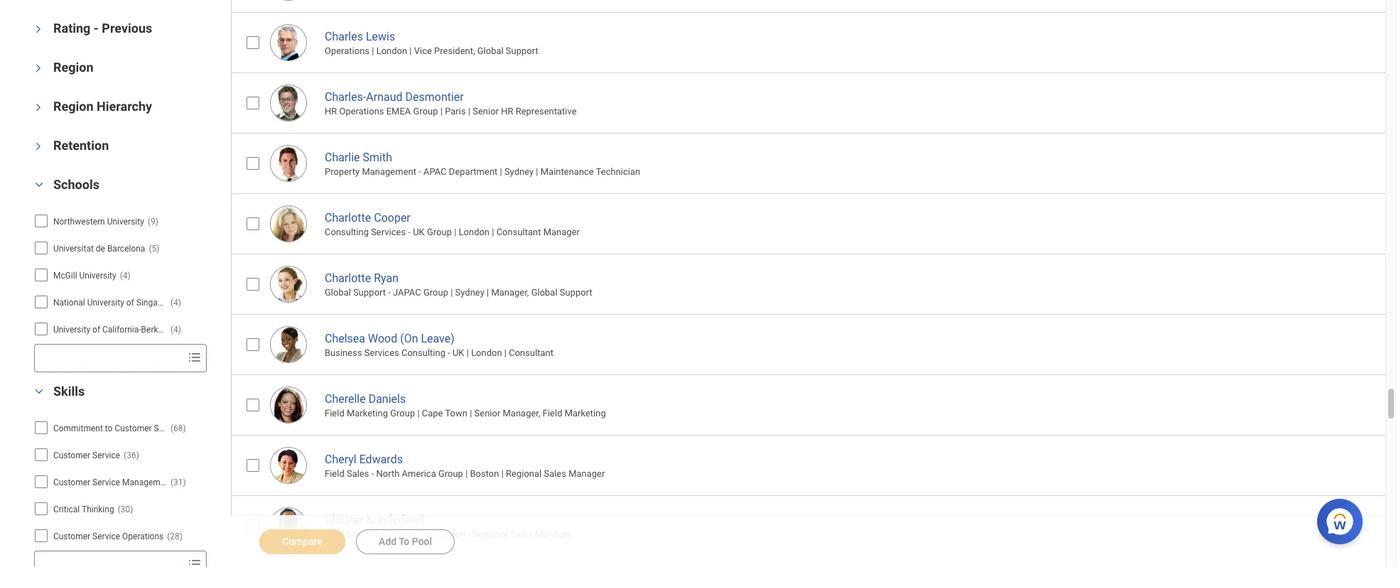 Task type: vqa. For each thing, say whether or not it's contained in the screenshot.
Edwards
yes



Task type: describe. For each thing, give the bounding box(es) containing it.
hierarchy
[[97, 99, 152, 114]]

chevron down image for region hierarchy
[[33, 99, 43, 116]]

customer for customer service operations
[[53, 532, 90, 542]]

field for cherelle daniels
[[325, 408, 345, 419]]

group inside charlotte ryan global support - japac group   |   sydney   |   manager, global support
[[424, 287, 448, 298]]

(4) for university of california-berkeley
[[171, 325, 181, 335]]

charlotte cooper link
[[325, 208, 411, 224]]

commitment
[[53, 424, 103, 434]]

customer for customer service management
[[53, 478, 90, 488]]

singapore
[[136, 298, 175, 308]]

barcelona
[[107, 244, 145, 254]]

rating - previous button
[[53, 21, 152, 36]]

operations   |   london   |   vice president, global support
[[325, 46, 539, 56]]

manager, inside charlotte ryan global support - japac group   |   sydney   |   manager, global support
[[491, 287, 529, 298]]

region for region button
[[53, 60, 93, 75]]

cherelle daniels
[[325, 392, 406, 406]]

1 vertical spatial of
[[92, 325, 100, 335]]

rating - previous
[[53, 21, 152, 36]]

1 list item from the top
[[231, 0, 1397, 12]]

management inside "charlie smith" list item
[[362, 166, 416, 177]]

national university of singapore
[[53, 298, 175, 308]]

business services consulting - uk   |   london   |   consultant
[[325, 348, 554, 358]]

chester sunderland link
[[325, 510, 424, 526]]

cherelle daniels list item
[[231, 374, 1397, 435]]

desmontier
[[406, 90, 464, 104]]

japac
[[393, 287, 421, 298]]

charlie
[[325, 150, 360, 164]]

vice
[[414, 46, 432, 56]]

field marketing group   |   cape town   |   senior manager, field marketing
[[325, 408, 606, 419]]

charlotte for charlotte ryan global support - japac group   |   sydney   |   manager, global support
[[325, 271, 371, 285]]

customer for customer service
[[53, 451, 90, 461]]

previous
[[102, 21, 152, 36]]

boston
[[470, 469, 499, 479]]

critical thinking
[[53, 505, 114, 515]]

support inside charles lewis list item
[[506, 46, 539, 56]]

schools tree
[[34, 209, 207, 373]]

charles-
[[325, 90, 366, 104]]

(30)
[[118, 505, 133, 515]]

chelsea
[[325, 332, 365, 345]]

2 marketing from the left
[[565, 408, 606, 419]]

charlotte ryan global support - japac group   |   sydney   |   manager, global support
[[325, 271, 593, 298]]

london for charlotte cooper
[[459, 227, 490, 238]]

sunderland
[[367, 513, 424, 526]]

services for wood
[[364, 348, 399, 358]]

0 vertical spatial of
[[126, 298, 134, 308]]

arnaud
[[366, 90, 403, 104]]

(31)
[[171, 478, 186, 488]]

group inside chester sunderland list item
[[403, 529, 428, 540]]

customer service
[[53, 451, 120, 461]]

critical
[[53, 505, 80, 515]]

(on
[[400, 332, 418, 345]]

chevron down image for skills
[[31, 387, 48, 397]]

schools
[[53, 177, 99, 192]]

charles-arnaud desmontier list item
[[231, 72, 1397, 133]]

operations inside charles-arnaud desmontier list item
[[339, 106, 384, 117]]

rating
[[53, 21, 91, 36]]

north
[[376, 469, 400, 479]]

uk inside charlotte cooper list item
[[413, 227, 425, 238]]

customer right the to
[[115, 424, 152, 434]]

charles-arnaud desmontier link
[[325, 87, 464, 104]]

wood
[[368, 332, 397, 345]]

chevron down image for region
[[33, 60, 43, 77]]

uk inside chelsea wood (on leave) list item
[[453, 348, 465, 358]]

sydney inside "charlie smith" list item
[[505, 166, 534, 177]]

ryan
[[374, 271, 399, 285]]

london for chester sunderland
[[435, 529, 466, 540]]

schools button
[[53, 177, 99, 192]]

consultant for charlotte cooper
[[497, 227, 541, 238]]

america
[[402, 469, 436, 479]]

cheryl edwards
[[325, 453, 403, 466]]

(4) for mcgill university
[[120, 271, 131, 281]]

leave)
[[421, 332, 455, 345]]

emea inside chester sunderland list item
[[376, 529, 401, 540]]

operations inside skills tree
[[122, 532, 164, 542]]

manager inside cheryl edwards list item
[[569, 469, 605, 479]]

chevron down image for retention
[[33, 138, 43, 155]]

0 horizontal spatial global
[[325, 287, 351, 298]]

service up (31)
[[154, 424, 182, 434]]

chelsea wood (on leave)
[[325, 332, 455, 345]]

field sales - emea group   |   london   |   regional sales manager
[[325, 529, 572, 540]]

smith
[[363, 150, 392, 164]]

president,
[[434, 46, 475, 56]]

cherelle
[[325, 392, 366, 406]]

2 hr from the left
[[501, 106, 514, 117]]

prompts image
[[186, 349, 203, 366]]

charlotte for charlotte cooper
[[325, 211, 371, 224]]

university for national
[[87, 298, 124, 308]]

- right rating
[[94, 21, 99, 36]]

charles lewis link
[[325, 27, 395, 43]]

retention
[[53, 138, 109, 153]]

- inside cheryl edwards list item
[[371, 469, 374, 479]]

chevron down image for schools
[[31, 180, 48, 190]]

- inside "charlie smith" list item
[[419, 166, 421, 177]]

apac
[[424, 166, 447, 177]]

town
[[445, 408, 468, 419]]

(36)
[[124, 451, 139, 461]]

chelsea wood (on leave) list item
[[231, 314, 1397, 374]]

charlie smith list item
[[231, 133, 1397, 193]]

charles lewis list item
[[231, 12, 1397, 72]]

university for mcgill
[[79, 271, 116, 281]]

(28)
[[167, 532, 183, 542]]

northwestern
[[53, 217, 105, 227]]

chester sunderland list item
[[231, 495, 1397, 556]]

charles
[[325, 30, 363, 43]]

to
[[105, 424, 113, 434]]

customer service management
[[53, 478, 173, 488]]

paris
[[445, 106, 466, 117]]

cheryl edwards link
[[325, 450, 403, 466]]

northwestern university
[[53, 217, 144, 227]]

management inside skills tree
[[122, 478, 173, 488]]

business
[[325, 348, 362, 358]]

consulting inside chelsea wood (on leave) list item
[[402, 348, 446, 358]]

regional inside cheryl edwards list item
[[506, 469, 542, 479]]

region button
[[53, 60, 93, 75]]

emea inside charles-arnaud desmontier list item
[[386, 106, 411, 117]]



Task type: locate. For each thing, give the bounding box(es) containing it.
1 vertical spatial search field
[[35, 553, 182, 567]]

region down rating
[[53, 60, 93, 75]]

field
[[325, 408, 345, 419], [543, 408, 563, 419], [325, 469, 345, 479], [325, 529, 345, 540]]

0 vertical spatial consultant
[[497, 227, 541, 238]]

regional right boston
[[506, 469, 542, 479]]

service
[[154, 424, 182, 434], [92, 451, 120, 461], [92, 478, 120, 488], [92, 532, 120, 542]]

1 vertical spatial regional
[[473, 529, 508, 540]]

service up the thinking
[[92, 478, 120, 488]]

operations left "(28)"
[[122, 532, 164, 542]]

0 vertical spatial regional
[[506, 469, 542, 479]]

senior inside 'cherelle daniels' list item
[[474, 408, 501, 419]]

1 vertical spatial operations
[[339, 106, 384, 117]]

field for chester sunderland
[[325, 529, 345, 540]]

field inside cheryl edwards list item
[[325, 469, 345, 479]]

region for region hierarchy
[[53, 99, 93, 114]]

service for customer service
[[92, 451, 120, 461]]

group down daniels
[[390, 408, 415, 419]]

0 vertical spatial region
[[53, 60, 93, 75]]

cooper
[[374, 211, 411, 224]]

0 vertical spatial uk
[[413, 227, 425, 238]]

consulting down '(on'
[[402, 348, 446, 358]]

0 horizontal spatial management
[[122, 478, 173, 488]]

chevron down image left region button
[[33, 60, 43, 77]]

(68)
[[171, 424, 186, 434]]

sydney inside charlotte ryan global support - japac group   |   sydney   |   manager, global support
[[455, 287, 485, 298]]

service for customer service operations
[[92, 532, 120, 542]]

(4) up berkeley
[[171, 298, 181, 308]]

group inside charlotte cooper list item
[[427, 227, 452, 238]]

group up charlotte ryan global support - japac group   |   sydney   |   manager, global support
[[427, 227, 452, 238]]

1 marketing from the left
[[347, 408, 388, 419]]

operations inside charles lewis list item
[[325, 46, 370, 56]]

0 vertical spatial emea
[[386, 106, 411, 117]]

region down region button
[[53, 99, 93, 114]]

de
[[96, 244, 105, 254]]

services inside charlotte cooper list item
[[371, 227, 406, 238]]

1 horizontal spatial uk
[[453, 348, 465, 358]]

search field inside skills tree
[[35, 553, 182, 567]]

1 vertical spatial manager
[[569, 469, 605, 479]]

0 vertical spatial (4)
[[120, 271, 131, 281]]

1 horizontal spatial sydney
[[505, 166, 534, 177]]

department
[[449, 166, 498, 177]]

customer
[[115, 424, 152, 434], [53, 451, 90, 461], [53, 478, 90, 488], [53, 532, 90, 542]]

- down chester sunderland
[[371, 529, 374, 540]]

0 horizontal spatial support
[[353, 287, 386, 298]]

chevron down image for rating - previous
[[33, 21, 43, 38]]

chevron down image left schools button
[[31, 180, 48, 190]]

senior for charles-arnaud desmontier
[[473, 106, 499, 117]]

london up field marketing group   |   cape town   |   senior manager, field marketing
[[471, 348, 502, 358]]

search field down customer service operations
[[35, 553, 182, 567]]

1 charlotte from the top
[[325, 211, 371, 224]]

schools group
[[26, 177, 224, 373]]

management
[[362, 166, 416, 177], [122, 478, 173, 488]]

group down sunderland
[[403, 529, 428, 540]]

senior for cherelle daniels
[[474, 408, 501, 419]]

0 horizontal spatial marketing
[[347, 408, 388, 419]]

manager,
[[491, 287, 529, 298], [503, 408, 541, 419]]

0 vertical spatial list item
[[231, 0, 1397, 12]]

hr operations emea group   |   paris   |   senior hr representative
[[325, 106, 577, 117]]

1 search field from the top
[[35, 346, 182, 371]]

(9)
[[148, 217, 158, 227]]

list item
[[231, 0, 1397, 12], [231, 556, 1397, 567]]

consulting down 'charlotte cooper'
[[325, 227, 369, 238]]

field sales - north america group   |   boston   |   regional sales manager
[[325, 469, 605, 479]]

charlie smith
[[325, 150, 392, 164]]

regional inside chester sunderland list item
[[473, 529, 508, 540]]

0 vertical spatial management
[[362, 166, 416, 177]]

senior inside charles-arnaud desmontier list item
[[473, 106, 499, 117]]

chester sunderland
[[325, 513, 424, 526]]

uk
[[413, 227, 425, 238], [453, 348, 465, 358]]

charlotte ryan link
[[325, 268, 399, 285]]

services for cooper
[[371, 227, 406, 238]]

charlotte inside charlotte ryan global support - japac group   |   sydney   |   manager, global support
[[325, 271, 371, 285]]

commitment to customer service
[[53, 424, 182, 434]]

0 horizontal spatial sydney
[[455, 287, 485, 298]]

manager
[[544, 227, 580, 238], [569, 469, 605, 479], [535, 529, 572, 540]]

chelsea wood (on leave) link
[[325, 329, 455, 345]]

daniels
[[369, 392, 406, 406]]

group
[[413, 106, 438, 117], [427, 227, 452, 238], [424, 287, 448, 298], [390, 408, 415, 419], [438, 469, 463, 479], [403, 529, 428, 540]]

chevron down image left "region hierarchy" button
[[33, 99, 43, 116]]

consultant
[[497, 227, 541, 238], [509, 348, 554, 358]]

1 horizontal spatial hr
[[501, 106, 514, 117]]

cape
[[422, 408, 443, 419]]

operations down charles
[[325, 46, 370, 56]]

2 horizontal spatial global
[[531, 287, 558, 298]]

senior
[[473, 106, 499, 117], [474, 408, 501, 419]]

technician
[[596, 166, 641, 177]]

(4)
[[120, 271, 131, 281], [171, 298, 181, 308], [171, 325, 181, 335]]

of left california- at the bottom of page
[[92, 325, 100, 335]]

- inside charlotte ryan global support - japac group   |   sydney   |   manager, global support
[[388, 287, 391, 298]]

senior right paris
[[473, 106, 499, 117]]

search field down university of california-berkeley
[[35, 346, 182, 371]]

skills button
[[53, 384, 85, 399]]

chevron down image
[[33, 21, 43, 38], [33, 99, 43, 116], [33, 138, 43, 155], [31, 387, 48, 397]]

1 vertical spatial consulting
[[402, 348, 446, 358]]

1 vertical spatial emea
[[376, 529, 401, 540]]

operations down 'charles-' at left
[[339, 106, 384, 117]]

senior right town
[[474, 408, 501, 419]]

2 charlotte from the top
[[325, 271, 371, 285]]

operations
[[325, 46, 370, 56], [339, 106, 384, 117], [122, 532, 164, 542]]

search field for skills
[[35, 553, 182, 567]]

skills
[[53, 384, 85, 399]]

1 vertical spatial consultant
[[509, 348, 554, 358]]

region hierarchy
[[53, 99, 152, 114]]

1 vertical spatial list item
[[231, 556, 1397, 567]]

consultant for chelsea wood (on leave)
[[509, 348, 554, 358]]

london inside chester sunderland list item
[[435, 529, 466, 540]]

- down leave)
[[448, 348, 450, 358]]

charlotte cooper list item
[[231, 193, 1397, 254]]

field inside chester sunderland list item
[[325, 529, 345, 540]]

thinking
[[82, 505, 114, 515]]

- down cooper
[[408, 227, 411, 238]]

regional down boston
[[473, 529, 508, 540]]

0 vertical spatial charlotte
[[325, 211, 371, 224]]

of left singapore
[[126, 298, 134, 308]]

university down national
[[53, 325, 90, 335]]

charlotte
[[325, 211, 371, 224], [325, 271, 371, 285]]

university up the barcelona
[[107, 217, 144, 227]]

customer up critical
[[53, 478, 90, 488]]

london up charlotte ryan global support - japac group   |   sydney   |   manager, global support
[[459, 227, 490, 238]]

0 vertical spatial search field
[[35, 346, 182, 371]]

1 vertical spatial senior
[[474, 408, 501, 419]]

chevron down image left skills
[[31, 387, 48, 397]]

(4) down singapore
[[171, 325, 181, 335]]

chester
[[325, 513, 364, 526]]

2 vertical spatial manager
[[535, 529, 572, 540]]

property management - apac department   |   sydney   |   maintenance technician
[[325, 166, 641, 177]]

california-
[[102, 325, 141, 335]]

1 horizontal spatial management
[[362, 166, 416, 177]]

1 horizontal spatial of
[[126, 298, 134, 308]]

0 horizontal spatial consulting
[[325, 227, 369, 238]]

service for customer service management
[[92, 478, 120, 488]]

mcgill
[[53, 271, 77, 281]]

field for cheryl edwards
[[325, 469, 345, 479]]

emea down sunderland
[[376, 529, 401, 540]]

0 horizontal spatial hr
[[325, 106, 337, 117]]

- down 'ryan'
[[388, 287, 391, 298]]

services
[[371, 227, 406, 238], [364, 348, 399, 358]]

- inside chelsea wood (on leave) list item
[[448, 348, 450, 358]]

universitat de barcelona
[[53, 244, 145, 254]]

london
[[376, 46, 407, 56], [459, 227, 490, 238], [471, 348, 502, 358], [435, 529, 466, 540]]

manager inside chester sunderland list item
[[535, 529, 572, 540]]

- inside chester sunderland list item
[[371, 529, 374, 540]]

mcgill university
[[53, 271, 116, 281]]

1 vertical spatial services
[[364, 348, 399, 358]]

1 horizontal spatial support
[[506, 46, 539, 56]]

1 horizontal spatial global
[[477, 46, 504, 56]]

chevron down image left rating
[[33, 21, 43, 38]]

search field inside schools tree
[[35, 346, 182, 371]]

customer down critical
[[53, 532, 90, 542]]

0 vertical spatial services
[[371, 227, 406, 238]]

university down universitat de barcelona
[[79, 271, 116, 281]]

sydney
[[505, 166, 534, 177], [455, 287, 485, 298]]

0 vertical spatial manager
[[544, 227, 580, 238]]

0 vertical spatial manager,
[[491, 287, 529, 298]]

group inside cheryl edwards list item
[[438, 469, 463, 479]]

1 vertical spatial charlotte
[[325, 271, 371, 285]]

university up university of california-berkeley
[[87, 298, 124, 308]]

emea down charles-arnaud desmontier
[[386, 106, 411, 117]]

sydney right 'japac'
[[455, 287, 485, 298]]

representative
[[516, 106, 577, 117]]

1 vertical spatial uk
[[453, 348, 465, 358]]

group right 'america'
[[438, 469, 463, 479]]

2 list item from the top
[[231, 556, 1397, 567]]

lewis
[[366, 30, 395, 43]]

1 region from the top
[[53, 60, 93, 75]]

charlotte left 'ryan'
[[325, 271, 371, 285]]

2 vertical spatial (4)
[[171, 325, 181, 335]]

cherelle daniels link
[[325, 389, 406, 406]]

Search field
[[35, 346, 182, 371], [35, 553, 182, 567]]

skills tree
[[34, 416, 207, 567]]

1 hr from the left
[[325, 106, 337, 117]]

global inside charles lewis list item
[[477, 46, 504, 56]]

service down the thinking
[[92, 532, 120, 542]]

manager, inside 'cherelle daniels' list item
[[503, 408, 541, 419]]

consultant inside charlotte cooper list item
[[497, 227, 541, 238]]

1 vertical spatial management
[[122, 478, 173, 488]]

services down cooper
[[371, 227, 406, 238]]

chevron down image left the retention button
[[33, 138, 43, 155]]

sydney right department
[[505, 166, 534, 177]]

london inside charles lewis list item
[[376, 46, 407, 56]]

group inside 'cherelle daniels' list item
[[390, 408, 415, 419]]

1 vertical spatial sydney
[[455, 287, 485, 298]]

london inside chelsea wood (on leave) list item
[[471, 348, 502, 358]]

charlie smith link
[[325, 148, 392, 164]]

property
[[325, 166, 360, 177]]

hr
[[325, 106, 337, 117], [501, 106, 514, 117]]

2 region from the top
[[53, 99, 93, 114]]

0 vertical spatial consulting
[[325, 227, 369, 238]]

chevron down image
[[33, 60, 43, 77], [31, 180, 48, 190]]

marketing
[[347, 408, 388, 419], [565, 408, 606, 419]]

consulting services - uk group   |   london   |   consultant manager
[[325, 227, 580, 238]]

group right 'japac'
[[424, 287, 448, 298]]

berkeley
[[141, 325, 173, 335]]

0 vertical spatial chevron down image
[[33, 60, 43, 77]]

customer down commitment in the left bottom of the page
[[53, 451, 90, 461]]

maintenance
[[541, 166, 594, 177]]

0 horizontal spatial uk
[[413, 227, 425, 238]]

services down wood
[[364, 348, 399, 358]]

emea
[[386, 106, 411, 117], [376, 529, 401, 540]]

- left the apac
[[419, 166, 421, 177]]

prompts image
[[186, 556, 203, 567]]

consulting inside charlotte cooper list item
[[325, 227, 369, 238]]

charlotte ryan list item
[[231, 254, 1397, 314]]

0 horizontal spatial of
[[92, 325, 100, 335]]

london down lewis
[[376, 46, 407, 56]]

national
[[53, 298, 85, 308]]

1 vertical spatial region
[[53, 99, 93, 114]]

management down (36)
[[122, 478, 173, 488]]

- inside charlotte cooper list item
[[408, 227, 411, 238]]

service left (36)
[[92, 451, 120, 461]]

skills group
[[26, 383, 224, 567]]

consulting
[[325, 227, 369, 238], [402, 348, 446, 358]]

group down desmontier
[[413, 106, 438, 117]]

(4) for national university of singapore
[[171, 298, 181, 308]]

charles-arnaud desmontier
[[325, 90, 464, 104]]

cheryl edwards list item
[[231, 435, 1397, 495]]

university for northwestern
[[107, 217, 144, 227]]

charlotte left cooper
[[325, 211, 371, 224]]

1 vertical spatial chevron down image
[[31, 180, 48, 190]]

university of california-berkeley
[[53, 325, 173, 335]]

services inside chelsea wood (on leave) list item
[[364, 348, 399, 358]]

consultant inside chelsea wood (on leave) list item
[[509, 348, 554, 358]]

hr left representative
[[501, 106, 514, 117]]

1 vertical spatial (4)
[[171, 298, 181, 308]]

(4) down the barcelona
[[120, 271, 131, 281]]

(5)
[[149, 244, 160, 254]]

manager inside charlotte cooper list item
[[544, 227, 580, 238]]

search field for schools
[[35, 346, 182, 371]]

0 vertical spatial sydney
[[505, 166, 534, 177]]

1 horizontal spatial consulting
[[402, 348, 446, 358]]

0 vertical spatial senior
[[473, 106, 499, 117]]

university
[[107, 217, 144, 227], [79, 271, 116, 281], [87, 298, 124, 308], [53, 325, 90, 335]]

charlotte cooper
[[325, 211, 411, 224]]

2 vertical spatial operations
[[122, 532, 164, 542]]

london for chelsea wood (on leave)
[[471, 348, 502, 358]]

customer service operations
[[53, 532, 164, 542]]

2 search field from the top
[[35, 553, 182, 567]]

hr down 'charles-' at left
[[325, 106, 337, 117]]

sales
[[347, 469, 369, 479], [544, 469, 566, 479], [347, 529, 369, 540], [511, 529, 533, 540]]

management down smith
[[362, 166, 416, 177]]

1 vertical spatial manager,
[[503, 408, 541, 419]]

london down field sales - north america group   |   boston   |   regional sales manager in the left bottom of the page
[[435, 529, 466, 540]]

1 horizontal spatial marketing
[[565, 408, 606, 419]]

- left north
[[371, 469, 374, 479]]

universitat
[[53, 244, 94, 254]]

region hierarchy button
[[53, 99, 152, 114]]

2 horizontal spatial support
[[560, 287, 593, 298]]

group inside charles-arnaud desmontier list item
[[413, 106, 438, 117]]

london inside charlotte cooper list item
[[459, 227, 490, 238]]

0 vertical spatial operations
[[325, 46, 370, 56]]

cheryl
[[325, 453, 357, 466]]



